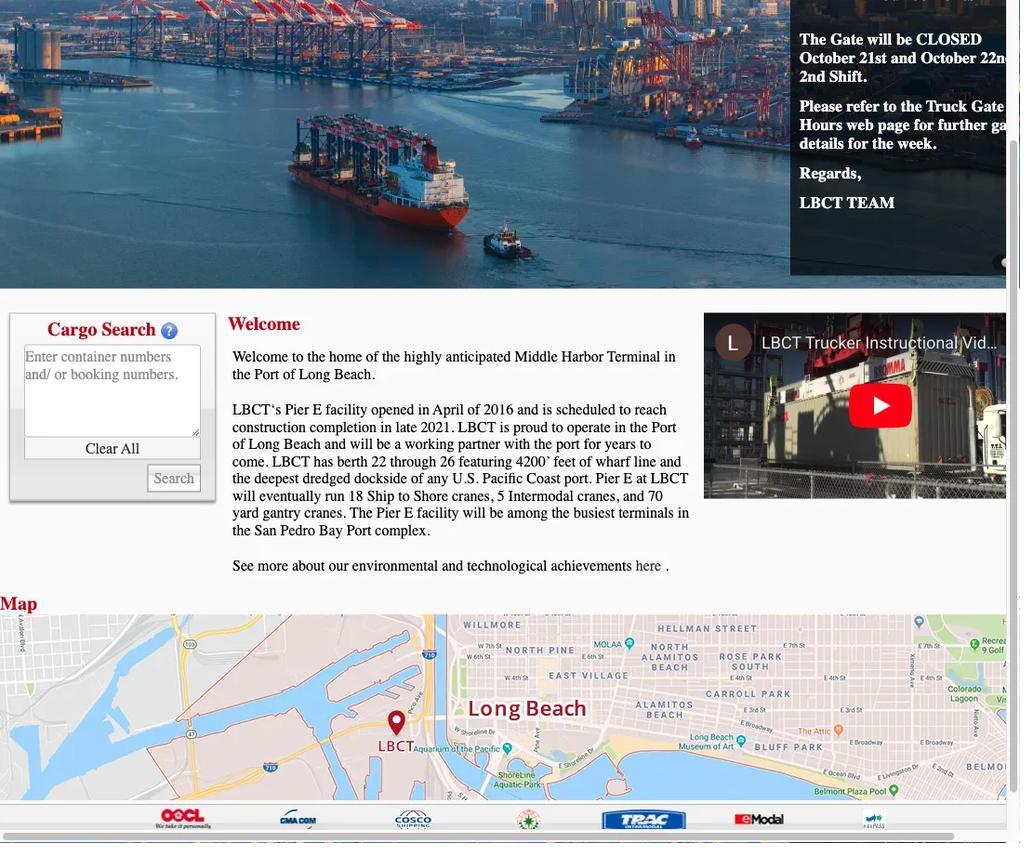 Task type: describe. For each thing, give the bounding box(es) containing it.
in right 70
[[678, 505, 689, 522]]

0 horizontal spatial be
[[377, 436, 391, 453]]

beach.
[[334, 365, 375, 383]]

come.
[[233, 453, 268, 470]]

our
[[329, 558, 349, 575]]

the left port
[[534, 436, 552, 453]]

1 cranes, from the left
[[452, 487, 494, 505]]

see more about our environmental and technological achievements here .
[[233, 558, 669, 575]]

reach
[[635, 401, 667, 419]]

here
[[636, 558, 661, 575]]

2 horizontal spatial e
[[623, 470, 633, 487]]

harbor
[[561, 348, 604, 365]]

26
[[440, 453, 455, 470]]

coast
[[527, 470, 561, 487]]

partner
[[458, 436, 500, 453]]

ship
[[367, 487, 395, 505]]

beach
[[284, 436, 321, 453]]

the up lbct's
[[233, 365, 251, 383]]

berth
[[337, 453, 368, 470]]

feet
[[553, 453, 576, 470]]

70
[[648, 487, 663, 505]]

in right operate
[[614, 419, 626, 436]]

the left the 'home'
[[307, 348, 326, 365]]

lbct's
[[233, 401, 281, 419]]

map
[[0, 593, 37, 615]]

0 horizontal spatial is
[[500, 419, 510, 436]]

to right proud
[[552, 419, 563, 436]]

busiest
[[574, 505, 615, 522]]

of right the 'home'
[[366, 348, 378, 365]]

and right the beach
[[325, 436, 346, 453]]

week.
[[898, 134, 936, 153]]

to right years
[[640, 436, 651, 453]]

1 vertical spatial pier
[[596, 470, 620, 487]]

san
[[254, 522, 277, 539]]

all
[[121, 440, 140, 457]]

will down come.
[[233, 487, 256, 505]]

gate
[[992, 116, 1020, 134]]

for inside lbct's pier e facility opened in april of 2016 and is scheduled to reach construction completion in late 2021.  lbct is proud to operate in the port of long beach and will be a working partner with the port for years to come.  lbct has berth 22 through 26 featuring 4200' feet of wharf line and the deepest dredged dockside of any u.s. pacific coast port. pier e at lbct will eventually run 18 ship to shore cranes, 5 intermodal cranes, and 70 yard gantry cranes. the pier e facility will be among the busiest terminals in the san pedro bay port complex.
[[584, 436, 601, 453]]

.
[[665, 558, 669, 575]]

to left reach
[[619, 401, 631, 419]]

of left 2016
[[468, 401, 480, 419]]

scheduled
[[556, 401, 616, 419]]

among
[[507, 505, 548, 522]]

1 horizontal spatial facility
[[417, 505, 459, 522]]

the left truck
[[901, 97, 922, 116]]

lbct right at
[[651, 470, 689, 487]]

completion
[[310, 419, 377, 436]]

please
[[800, 97, 842, 116]]

anticipated
[[446, 348, 511, 365]]

in inside welcome to the home of the highly anticipated middle harbor terminal in the port of long beach.
[[664, 348, 676, 365]]

truck
[[926, 97, 967, 116]]

lbct team
[[800, 194, 895, 213]]

with
[[504, 436, 530, 453]]

regards,​
[[800, 164, 861, 183]]

u.s.
[[452, 470, 479, 487]]

1 horizontal spatial e
[[404, 505, 413, 522]]

clear all button
[[24, 438, 201, 460]]

terminal
[[607, 348, 661, 365]]

details
[[800, 134, 844, 153]]

highly
[[404, 348, 442, 365]]

the up the line
[[630, 419, 648, 436]]

to right ship
[[398, 487, 410, 505]]

refer
[[846, 97, 880, 116]]

yard
[[233, 505, 259, 522]]

cargo search
[[47, 319, 156, 340]]

dredged
[[303, 470, 351, 487]]

april
[[433, 401, 464, 419]]

deepest
[[254, 470, 299, 487]]

web
[[846, 116, 874, 134]]

pacific
[[482, 470, 523, 487]]

terminals
[[619, 505, 674, 522]]

closed
[[916, 30, 982, 49]]

intermodal
[[509, 487, 574, 505]]

2 cranes, from the left
[[578, 487, 619, 505]]

search
[[102, 319, 156, 340]]

22
[[371, 453, 386, 470]]

featuring
[[459, 453, 512, 470]]

dockside
[[354, 470, 407, 487]]

complex.
[[375, 522, 430, 539]]

and left technological
[[442, 558, 463, 575]]

see
[[233, 558, 254, 575]]

pedro
[[280, 522, 315, 539]]

any
[[427, 470, 449, 487]]

will left 5
[[463, 505, 486, 522]]

port inside welcome to the home of the highly anticipated middle harbor terminal in the port of long beach.
[[254, 365, 279, 383]]

team
[[847, 194, 895, 213]]

welcome for welcome to the home of the highly anticipated middle harbor terminal in the port of long beach.
[[233, 348, 288, 365]]

of down lbct's
[[233, 436, 245, 453]]

1 horizontal spatial pier
[[376, 505, 400, 522]]

lbct down regards,​
[[800, 194, 843, 213]]



Task type: locate. For each thing, give the bounding box(es) containing it.
the left san
[[233, 522, 251, 539]]

lbct
[[800, 194, 843, 213], [458, 419, 496, 436], [272, 453, 310, 470], [651, 470, 689, 487]]

gate right truck
[[971, 97, 1004, 116]]

october up please
[[800, 49, 856, 67]]

e up the beach
[[313, 401, 322, 419]]

construction
[[233, 419, 306, 436]]

october up truck
[[921, 49, 977, 67]]

long inside welcome to the home of the highly anticipated middle harbor terminal in the port of long beach.
[[299, 365, 330, 383]]

2 horizontal spatial port
[[652, 419, 676, 436]]

0 vertical spatial pier
[[285, 401, 309, 419]]

in left late
[[380, 419, 392, 436]]

1 october from the left
[[800, 49, 856, 67]]

2 horizontal spatial be
[[896, 30, 912, 49]]

cranes.
[[304, 505, 346, 522]]

pier right port.
[[596, 470, 620, 487]]

2 vertical spatial be
[[490, 505, 504, 522]]

clear all
[[85, 440, 140, 457]]

will left a
[[350, 436, 373, 453]]

proud
[[513, 419, 548, 436]]

cranes, left 5
[[452, 487, 494, 505]]

gate up shift.
[[830, 30, 863, 49]]

22nd,
[[980, 49, 1018, 67]]

to
[[884, 97, 897, 116], [292, 348, 304, 365], [619, 401, 631, 419], [552, 419, 563, 436], [640, 436, 651, 453], [398, 487, 410, 505]]

2016
[[484, 401, 514, 419]]

is
[[542, 401, 552, 419], [500, 419, 510, 436]]

1 vertical spatial facility
[[417, 505, 459, 522]]

4200'
[[516, 453, 550, 470]]

run
[[325, 487, 345, 505]]

for right details
[[848, 134, 869, 153]]

to inside please refer to the truck gate hours web page for further gate details for the week.
[[884, 97, 897, 116]]

1 horizontal spatial port
[[347, 522, 371, 539]]

of left any
[[411, 470, 423, 487]]

gantry
[[263, 505, 301, 522]]

for right "page"
[[914, 116, 934, 134]]

1 horizontal spatial cranes,
[[578, 487, 619, 505]]

middle
[[515, 348, 558, 365]]

0 vertical spatial facility
[[325, 401, 368, 419]]

2 vertical spatial e
[[404, 505, 413, 522]]

the left week.
[[872, 134, 894, 153]]

lbct up featuring
[[458, 419, 496, 436]]

1 horizontal spatial the
[[800, 30, 826, 49]]

gate
[[830, 30, 863, 49], [971, 97, 1004, 116]]

1 vertical spatial long
[[249, 436, 280, 453]]

1 horizontal spatial for
[[848, 134, 869, 153]]

lbct's pier e facility opened in april of 2016 and is scheduled to reach construction completion in late 2021.  lbct is proud to operate in the port of long beach and will be a working partner with the port for years to come.  lbct has berth 22 through 26 featuring 4200' feet of wharf line and the deepest dredged dockside of any u.s. pacific coast port. pier e at lbct will eventually run 18 ship to shore cranes, 5 intermodal cranes, and 70 yard gantry cranes. the pier e facility will be among the busiest terminals in the san pedro bay port complex.
[[233, 401, 689, 539]]

0 vertical spatial e
[[313, 401, 322, 419]]

line
[[634, 453, 656, 470]]

0 horizontal spatial facility
[[325, 401, 368, 419]]

be left closed
[[896, 30, 912, 49]]

welcome inside welcome to the home of the highly anticipated middle harbor terminal in the port of long beach.
[[233, 348, 288, 365]]

port.
[[564, 470, 592, 487]]

please refer to the truck gate hours web page for further gate details for the week.
[[800, 97, 1020, 153]]

welcome to the home of the highly anticipated middle harbor terminal in the port of long beach.
[[233, 348, 676, 383]]

long left the beach.
[[299, 365, 330, 383]]

2 horizontal spatial pier
[[596, 470, 620, 487]]

long down lbct's
[[249, 436, 280, 453]]

be inside "the gate will be closed october 21st and october 22nd, 2nd shift."
[[896, 30, 912, 49]]

0 horizontal spatial long
[[249, 436, 280, 453]]

facility down the beach.
[[325, 401, 368, 419]]

of up "construction"
[[283, 365, 295, 383]]

the right among
[[552, 505, 570, 522]]

bay
[[319, 522, 343, 539]]

further
[[938, 116, 988, 134]]

1 vertical spatial the
[[350, 505, 373, 522]]

1 vertical spatial welcome
[[233, 348, 288, 365]]

environmental
[[352, 558, 438, 575]]

to inside welcome to the home of the highly anticipated middle harbor terminal in the port of long beach.
[[292, 348, 304, 365]]

welcome for welcome
[[228, 313, 300, 334]]

1 horizontal spatial long
[[299, 365, 330, 383]]

0 vertical spatial long
[[299, 365, 330, 383]]

2021.
[[421, 419, 454, 436]]

2 vertical spatial port
[[347, 522, 371, 539]]

be left a
[[377, 436, 391, 453]]

port right bay
[[347, 522, 371, 539]]

21st and
[[859, 49, 917, 67]]

hours
[[800, 116, 842, 134]]

0 horizontal spatial port
[[254, 365, 279, 383]]

shift.
[[830, 67, 866, 86]]

a
[[394, 436, 401, 453]]

0 horizontal spatial pier
[[285, 401, 309, 419]]

and right 2016
[[517, 401, 539, 419]]

0 vertical spatial welcome
[[228, 313, 300, 334]]

2nd
[[800, 67, 826, 86]]

achievements
[[551, 558, 632, 575]]

here link
[[636, 558, 661, 575]]

to left the 'home'
[[292, 348, 304, 365]]

is left proud
[[500, 419, 510, 436]]

the inside lbct's pier e facility opened in april of 2016 and is scheduled to reach construction completion in late 2021.  lbct is proud to operate in the port of long beach and will be a working partner with the port for years to come.  lbct has berth 22 through 26 featuring 4200' feet of wharf line and the deepest dredged dockside of any u.s. pacific coast port. pier e at lbct will eventually run 18 ship to shore cranes, 5 intermodal cranes, and 70 yard gantry cranes. the pier e facility will be among the busiest terminals in the san pedro bay port complex.
[[350, 505, 373, 522]]

2 vertical spatial pier
[[376, 505, 400, 522]]

has
[[314, 453, 333, 470]]

late
[[396, 419, 417, 436]]

for right port
[[584, 436, 601, 453]]

wharf
[[596, 453, 630, 470]]

pier down dockside
[[376, 505, 400, 522]]

1 vertical spatial port
[[652, 419, 676, 436]]

the
[[901, 97, 922, 116], [872, 134, 894, 153], [307, 348, 326, 365], [382, 348, 400, 365], [233, 365, 251, 383], [630, 419, 648, 436], [534, 436, 552, 453], [233, 470, 251, 487], [552, 505, 570, 522], [233, 522, 251, 539]]

operate
[[567, 419, 611, 436]]

be left among
[[490, 505, 504, 522]]

1 horizontal spatial be
[[490, 505, 504, 522]]

more
[[258, 558, 288, 575]]

cargo
[[47, 319, 97, 340]]

0 vertical spatial port
[[254, 365, 279, 383]]

years
[[605, 436, 636, 453]]

the
[[800, 30, 826, 49], [350, 505, 373, 522]]

and
[[517, 401, 539, 419], [325, 436, 346, 453], [660, 453, 682, 470], [623, 487, 644, 505], [442, 558, 463, 575]]

will inside "the gate will be closed october 21st and october 22nd, 2nd shift."
[[867, 30, 892, 49]]

0 horizontal spatial e
[[313, 401, 322, 419]]

to right refer
[[884, 97, 897, 116]]

will up refer
[[867, 30, 892, 49]]

0 horizontal spatial october
[[800, 49, 856, 67]]

1 vertical spatial gate
[[971, 97, 1004, 116]]

home
[[329, 348, 362, 365]]

eventually
[[259, 487, 321, 505]]

of right feet
[[579, 453, 592, 470]]

port up the line
[[652, 419, 676, 436]]

port up lbct's
[[254, 365, 279, 383]]

working
[[405, 436, 454, 453]]

the up 2nd
[[800, 30, 826, 49]]

0 vertical spatial be
[[896, 30, 912, 49]]

and right the line
[[660, 453, 682, 470]]

0 vertical spatial gate
[[830, 30, 863, 49]]

e left at
[[623, 470, 633, 487]]

0 horizontal spatial cranes,
[[452, 487, 494, 505]]

0 vertical spatial the
[[800, 30, 826, 49]]

1 horizontal spatial gate
[[971, 97, 1004, 116]]

5
[[497, 487, 505, 505]]

port
[[556, 436, 580, 453]]

1 vertical spatial be
[[377, 436, 391, 453]]

through
[[390, 453, 436, 470]]

pier up the beach
[[285, 401, 309, 419]]

opened
[[371, 401, 414, 419]]

e left shore
[[404, 505, 413, 522]]

gate inside please refer to the truck gate hours web page for further gate details for the week.
[[971, 97, 1004, 116]]

1 vertical spatial e
[[623, 470, 633, 487]]

is left scheduled
[[542, 401, 552, 419]]

of
[[366, 348, 378, 365], [283, 365, 295, 383], [468, 401, 480, 419], [233, 436, 245, 453], [579, 453, 592, 470], [411, 470, 423, 487]]

2 october from the left
[[921, 49, 977, 67]]

in right terminal
[[664, 348, 676, 365]]

page
[[878, 116, 910, 134]]

0 horizontal spatial for
[[584, 436, 601, 453]]

shore
[[414, 487, 448, 505]]

2 horizontal spatial for
[[914, 116, 934, 134]]

lbct left has
[[272, 453, 310, 470]]

0 horizontal spatial the
[[350, 505, 373, 522]]

the left the highly at the top of page
[[382, 348, 400, 365]]

will
[[867, 30, 892, 49], [350, 436, 373, 453], [233, 487, 256, 505], [463, 505, 486, 522]]

pier
[[285, 401, 309, 419], [596, 470, 620, 487], [376, 505, 400, 522]]

Enter container numbers and/ or booking numbers. text field
[[24, 345, 201, 438]]

18
[[349, 487, 364, 505]]

0 horizontal spatial gate
[[830, 30, 863, 49]]

long inside lbct's pier e facility opened in april of 2016 and is scheduled to reach construction completion in late 2021.  lbct is proud to operate in the port of long beach and will be a working partner with the port for years to come.  lbct has berth 22 through 26 featuring 4200' feet of wharf line and the deepest dredged dockside of any u.s. pacific coast port. pier e at lbct will eventually run 18 ship to shore cranes, 5 intermodal cranes, and 70 yard gantry cranes. the pier e facility will be among the busiest terminals in the san pedro bay port complex.
[[249, 436, 280, 453]]

cranes, down wharf
[[578, 487, 619, 505]]

gate inside "the gate will be closed october 21st and october 22nd, 2nd shift."
[[830, 30, 863, 49]]

1 horizontal spatial october
[[921, 49, 977, 67]]

the right the run
[[350, 505, 373, 522]]

the gate will be closed october 21st and october 22nd, 2nd shift.
[[800, 30, 1018, 86]]

clear
[[85, 440, 118, 457]]

at
[[636, 470, 647, 487]]

technological
[[467, 558, 547, 575]]

facility down any
[[417, 505, 459, 522]]

the up yard
[[233, 470, 251, 487]]

in right late
[[418, 401, 430, 419]]

and left 70
[[623, 487, 644, 505]]

for
[[914, 116, 934, 134], [848, 134, 869, 153], [584, 436, 601, 453]]

None submit
[[147, 465, 201, 492]]

the inside "the gate will be closed october 21st and october 22nd, 2nd shift."
[[800, 30, 826, 49]]

1 horizontal spatial is
[[542, 401, 552, 419]]



Task type: vqa. For each thing, say whether or not it's contained in the screenshot.
week.
yes



